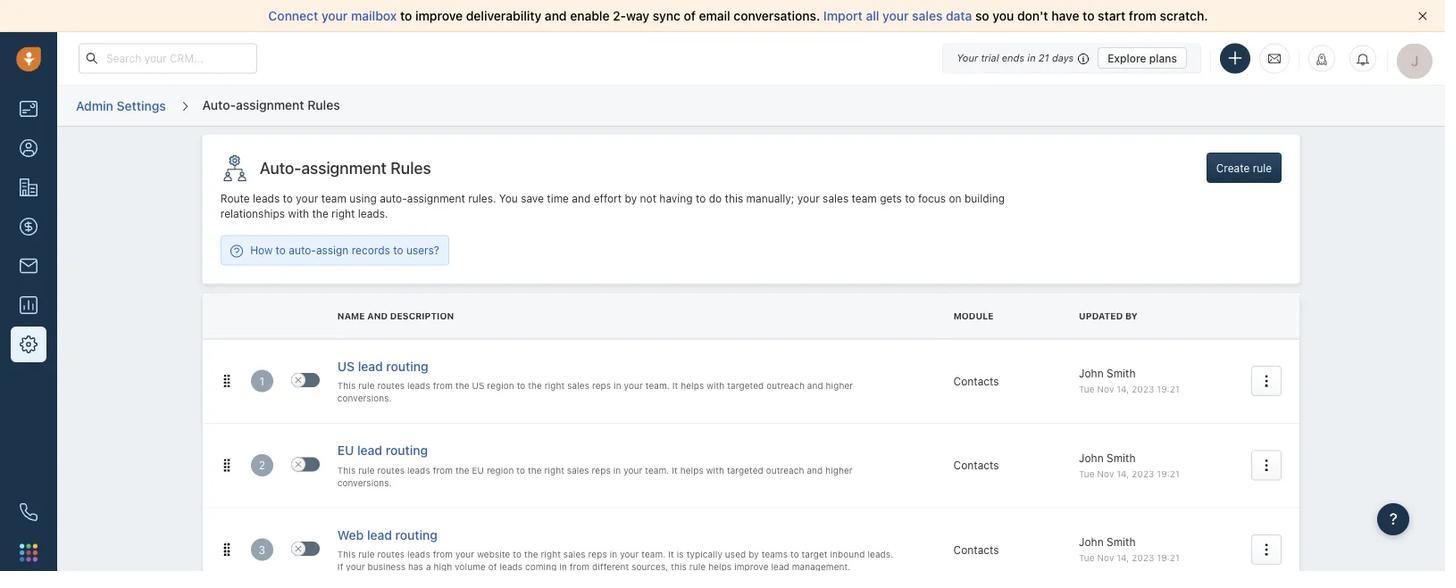 Task type: vqa. For each thing, say whether or not it's contained in the screenshot.
It
yes



Task type: locate. For each thing, give the bounding box(es) containing it.
your right if
[[346, 562, 365, 572]]

from up high at the bottom left of the page
[[433, 550, 453, 560]]

team left gets
[[852, 193, 877, 205]]

john smith tue nov 14, 2023 19:21 for us lead routing
[[1079, 368, 1180, 395]]

2 john from the top
[[1079, 452, 1104, 464]]

1 horizontal spatial team
[[852, 193, 877, 205]]

1 vertical spatial john smith tue nov 14, 2023 19:21
[[1079, 452, 1180, 479]]

1 vertical spatial outreach
[[766, 465, 804, 476]]

1 vertical spatial leads.
[[868, 550, 893, 560]]

how to auto-assign records to users? link
[[221, 243, 448, 258]]

2 vertical spatial move image
[[220, 544, 233, 557]]

1 tue from the top
[[1079, 385, 1095, 395]]

by left not
[[625, 193, 637, 205]]

2 smith from the top
[[1107, 452, 1136, 464]]

3 tue from the top
[[1079, 554, 1095, 564]]

auto-assignment rules
[[202, 97, 340, 112], [260, 158, 431, 177]]

2 higher from the top
[[825, 465, 853, 476]]

routes up business
[[377, 550, 405, 560]]

conversions. inside eu lead routing this rule routes leads from the eu region to the right sales reps in your team. it helps with targeted outreach and higher conversions.
[[337, 478, 392, 488]]

in up eu lead routing this rule routes leads from the eu region to the right sales reps in your team. it helps with targeted outreach and higher conversions.
[[614, 381, 621, 391]]

outreach inside eu lead routing this rule routes leads from the eu region to the right sales reps in your team. it helps with targeted outreach and higher conversions.
[[766, 465, 804, 476]]

of right sync
[[684, 8, 696, 23]]

2 vertical spatial 2023
[[1132, 554, 1154, 564]]

routes inside web lead routing this rule routes leads from your website to the right sales reps in your team. it is typically used by teams to target inbound leads. if your business has a high volume of leads coming in from different sources, this rule helps improve lead management.
[[377, 550, 405, 560]]

3
[[259, 544, 265, 557]]

2 14, from the top
[[1117, 469, 1129, 479]]

lead inside eu lead routing this rule routes leads from the eu region to the right sales reps in your team. it helps with targeted outreach and higher conversions.
[[357, 443, 382, 458]]

this down us lead routing link
[[337, 381, 356, 391]]

0 vertical spatial improve
[[415, 8, 463, 23]]

right inside the us lead routing this rule routes leads from the us region to the right sales reps in your team.  it helps with targeted outreach and higher conversions.
[[545, 381, 565, 391]]

import all your sales data link
[[824, 8, 976, 23]]

connect your mailbox link
[[268, 8, 400, 23]]

0 vertical spatial region
[[487, 381, 514, 391]]

region inside the us lead routing this rule routes leads from the us region to the right sales reps in your team.  it helps with targeted outreach and higher conversions.
[[487, 381, 514, 391]]

reps inside the us lead routing this rule routes leads from the us region to the right sales reps in your team.  it helps with targeted outreach and higher conversions.
[[592, 381, 611, 391]]

0 vertical spatial by
[[625, 193, 637, 205]]

2 conversions. from the top
[[337, 478, 392, 488]]

john smith tue nov 14, 2023 19:21
[[1079, 368, 1180, 395], [1079, 452, 1180, 479], [1079, 536, 1180, 564]]

3 14, from the top
[[1117, 554, 1129, 564]]

by right updated
[[1125, 311, 1138, 321]]

contacts for web lead routing
[[954, 544, 999, 557]]

close image
[[295, 377, 302, 384], [295, 546, 302, 553]]

0 vertical spatial contacts
[[954, 375, 999, 388]]

close image right '3'
[[295, 546, 302, 553]]

of inside web lead routing this rule routes leads from your website to the right sales reps in your team. it is typically used by teams to target inbound leads. if your business has a high volume of leads coming in from different sources, this rule helps improve lead management.
[[488, 562, 497, 572]]

it inside the us lead routing this rule routes leads from the us region to the right sales reps in your team.  it helps with targeted outreach and higher conversions.
[[672, 381, 678, 391]]

1 vertical spatial contacts
[[954, 460, 999, 472]]

1 vertical spatial smith
[[1107, 452, 1136, 464]]

3 john smith tue nov 14, 2023 19:21 from the top
[[1079, 536, 1180, 564]]

this inside eu lead routing this rule routes leads from the eu region to the right sales reps in your team. it helps with targeted outreach and higher conversions.
[[337, 465, 356, 476]]

helps for us lead routing
[[681, 381, 704, 391]]

and inside eu lead routing this rule routes leads from the eu region to the right sales reps in your team. it helps with targeted outreach and higher conversions.
[[807, 465, 823, 476]]

1 vertical spatial this
[[337, 465, 356, 476]]

this down the is
[[671, 562, 687, 572]]

in up web lead routing this rule routes leads from your website to the right sales reps in your team. it is typically used by teams to target inbound leads. if your business has a high volume of leads coming in from different sources, this rule helps improve lead management.
[[613, 465, 621, 476]]

on
[[949, 193, 962, 205]]

leads inside eu lead routing this rule routes leads from the eu region to the right sales reps in your team. it helps with targeted outreach and higher conversions.
[[407, 465, 430, 476]]

helps inside the us lead routing this rule routes leads from the us region to the right sales reps in your team.  it helps with targeted outreach and higher conversions.
[[681, 381, 704, 391]]

rules
[[307, 97, 340, 112], [391, 158, 431, 177]]

3 smith from the top
[[1107, 536, 1136, 549]]

rule for us lead routing
[[358, 381, 375, 391]]

improve down used
[[734, 562, 769, 572]]

0 vertical spatial close image
[[295, 377, 302, 384]]

team left using
[[321, 193, 346, 205]]

1 vertical spatial reps
[[592, 465, 611, 476]]

1 vertical spatial this
[[671, 562, 687, 572]]

reps for us lead routing
[[592, 381, 611, 391]]

lead
[[358, 359, 383, 374], [357, 443, 382, 458], [367, 528, 392, 543], [771, 562, 789, 572]]

manually;
[[746, 193, 795, 205]]

2 vertical spatial contacts
[[954, 544, 999, 557]]

2 vertical spatial this
[[337, 550, 356, 560]]

a
[[426, 562, 431, 572]]

with inside eu lead routing this rule routes leads from the eu region to the right sales reps in your team. it helps with targeted outreach and higher conversions.
[[706, 465, 724, 476]]

high
[[434, 562, 452, 572]]

0 vertical spatial move image
[[220, 375, 233, 388]]

from for eu lead routing
[[433, 465, 453, 476]]

lead down us lead routing link
[[357, 443, 382, 458]]

team.
[[646, 381, 670, 391], [645, 465, 669, 476], [642, 550, 666, 560]]

how to auto-assign records to users?
[[250, 244, 439, 257]]

this inside route leads to your team using auto-assignment rules. you save time and effort by not having to do this manually; your sales team gets to focus on building relationships with the right leads.
[[725, 193, 743, 205]]

3 move image from the top
[[220, 544, 233, 557]]

auto- inside route leads to your team using auto-assignment rules. you save time and effort by not having to do this manually; your sales team gets to focus on building relationships with the right leads.
[[380, 193, 407, 205]]

2 vertical spatial it
[[668, 550, 674, 560]]

by right used
[[749, 550, 759, 560]]

close image
[[295, 461, 302, 469]]

2 vertical spatial 14,
[[1117, 554, 1129, 564]]

your inside eu lead routing this rule routes leads from the eu region to the right sales reps in your team. it helps with targeted outreach and higher conversions.
[[624, 465, 643, 476]]

routing for us lead routing
[[386, 359, 428, 374]]

in inside the us lead routing this rule routes leads from the us region to the right sales reps in your team.  it helps with targeted outreach and higher conversions.
[[614, 381, 621, 391]]

move image for web lead routing
[[220, 544, 233, 557]]

not
[[640, 193, 657, 205]]

0 vertical spatial leads.
[[358, 208, 388, 220]]

reps up different in the bottom left of the page
[[588, 550, 607, 560]]

0 vertical spatial helps
[[681, 381, 704, 391]]

helps inside eu lead routing this rule routes leads from the eu region to the right sales reps in your team. it helps with targeted outreach and higher conversions.
[[680, 465, 704, 476]]

admin
[[76, 98, 113, 113]]

routes inside the us lead routing this rule routes leads from the us region to the right sales reps in your team.  it helps with targeted outreach and higher conversions.
[[377, 381, 405, 391]]

1 horizontal spatial improve
[[734, 562, 769, 572]]

targeted inside the us lead routing this rule routes leads from the us region to the right sales reps in your team.  it helps with targeted outreach and higher conversions.
[[727, 381, 764, 391]]

auto- up relationships
[[260, 158, 301, 177]]

right
[[332, 208, 355, 220], [545, 381, 565, 391], [544, 465, 564, 476], [541, 550, 561, 560]]

0 vertical spatial routes
[[377, 381, 405, 391]]

14,
[[1117, 385, 1129, 395], [1117, 469, 1129, 479], [1117, 554, 1129, 564]]

eu up web
[[337, 443, 354, 458]]

routes inside eu lead routing this rule routes leads from the eu region to the right sales reps in your team. it helps with targeted outreach and higher conversions.
[[377, 465, 405, 476]]

leads. inside route leads to your team using auto-assignment rules. you save time and effort by not having to do this manually; your sales team gets to focus on building relationships with the right leads.
[[358, 208, 388, 220]]

lead for web
[[367, 528, 392, 543]]

routing inside the us lead routing this rule routes leads from the us region to the right sales reps in your team.  it helps with targeted outreach and higher conversions.
[[386, 359, 428, 374]]

1 horizontal spatial of
[[684, 8, 696, 23]]

team. inside eu lead routing this rule routes leads from the eu region to the right sales reps in your team. it helps with targeted outreach and higher conversions.
[[645, 465, 669, 476]]

targeted inside eu lead routing this rule routes leads from the eu region to the right sales reps in your team. it helps with targeted outreach and higher conversions.
[[727, 465, 764, 476]]

rule inside eu lead routing this rule routes leads from the eu region to the right sales reps in your team. it helps with targeted outreach and higher conversions.
[[358, 465, 375, 476]]

leads down eu lead routing link
[[407, 465, 430, 476]]

from up web lead routing link
[[433, 465, 453, 476]]

1 smith from the top
[[1107, 368, 1136, 380]]

inbound
[[830, 550, 865, 560]]

19:21
[[1157, 385, 1180, 395], [1157, 469, 1180, 479], [1157, 554, 1180, 564]]

this for eu
[[337, 465, 356, 476]]

from inside the us lead routing this rule routes leads from the us region to the right sales reps in your team.  it helps with targeted outreach and higher conversions.
[[433, 381, 453, 391]]

1 vertical spatial auto-
[[260, 158, 301, 177]]

1 john from the top
[[1079, 368, 1104, 380]]

1 vertical spatial us
[[472, 381, 485, 391]]

rule inside the us lead routing this rule routes leads from the us region to the right sales reps in your team.  it helps with targeted outreach and higher conversions.
[[358, 381, 375, 391]]

plans
[[1150, 52, 1177, 64]]

1 horizontal spatial eu
[[472, 465, 484, 476]]

routing down us lead routing link
[[386, 443, 428, 458]]

your left mailbox
[[322, 8, 348, 23]]

is
[[677, 550, 684, 560]]

eu lead routing this rule routes leads from the eu region to the right sales reps in your team. it helps with targeted outreach and higher conversions.
[[337, 443, 853, 488]]

0 vertical spatial tue
[[1079, 385, 1095, 395]]

1 vertical spatial improve
[[734, 562, 769, 572]]

john for web lead routing
[[1079, 536, 1104, 549]]

2 contacts from the top
[[954, 460, 999, 472]]

move image
[[220, 375, 233, 388], [220, 460, 233, 472], [220, 544, 233, 557]]

lead right web
[[367, 528, 392, 543]]

2 john smith tue nov 14, 2023 19:21 from the top
[[1079, 452, 1180, 479]]

your
[[322, 8, 348, 23], [883, 8, 909, 23], [296, 193, 318, 205], [798, 193, 820, 205], [624, 381, 643, 391], [624, 465, 643, 476], [455, 550, 474, 560], [620, 550, 639, 560], [346, 562, 365, 572]]

of
[[684, 8, 696, 23], [488, 562, 497, 572]]

routes down us lead routing link
[[377, 381, 405, 391]]

typically
[[687, 550, 723, 560]]

1 john smith tue nov 14, 2023 19:21 from the top
[[1079, 368, 1180, 395]]

leads for web lead routing
[[407, 550, 430, 560]]

2 vertical spatial reps
[[588, 550, 607, 560]]

has
[[408, 562, 423, 572]]

mailbox
[[351, 8, 397, 23]]

1 contacts from the top
[[954, 375, 999, 388]]

from inside eu lead routing this rule routes leads from the eu region to the right sales reps in your team. it helps with targeted outreach and higher conversions.
[[433, 465, 453, 476]]

leads. inside web lead routing this rule routes leads from your website to the right sales reps in your team. it is typically used by teams to target inbound leads. if your business has a high volume of leads coming in from different sources, this rule helps improve lead management.
[[868, 550, 893, 560]]

1 horizontal spatial this
[[725, 193, 743, 205]]

of down website
[[488, 562, 497, 572]]

auto- down search your crm... text field
[[202, 97, 236, 112]]

in left the '21'
[[1028, 52, 1036, 64]]

rule for web lead routing
[[358, 550, 375, 560]]

this right do
[[725, 193, 743, 205]]

eu up website
[[472, 465, 484, 476]]

this
[[725, 193, 743, 205], [671, 562, 687, 572]]

your left using
[[296, 193, 318, 205]]

this inside web lead routing this rule routes leads from your website to the right sales reps in your team. it is typically used by teams to target inbound leads. if your business has a high volume of leads coming in from different sources, this rule helps improve lead management.
[[671, 562, 687, 572]]

1 vertical spatial tue
[[1079, 469, 1095, 479]]

team. inside the us lead routing this rule routes leads from the us region to the right sales reps in your team.  it helps with targeted outreach and higher conversions.
[[646, 381, 670, 391]]

3 john from the top
[[1079, 536, 1104, 549]]

move image left 2
[[220, 460, 233, 472]]

to
[[400, 8, 412, 23], [1083, 8, 1095, 23], [283, 193, 293, 205], [696, 193, 706, 205], [905, 193, 915, 205], [276, 244, 286, 257], [393, 244, 403, 257], [517, 381, 526, 391], [517, 465, 525, 476], [513, 550, 522, 560], [790, 550, 799, 560]]

1 2023 from the top
[[1132, 385, 1154, 395]]

1 this from the top
[[337, 381, 356, 391]]

sales up web lead routing this rule routes leads from your website to the right sales reps in your team. it is typically used by teams to target inbound leads. if your business has a high volume of leads coming in from different sources, this rule helps improve lead management.
[[567, 465, 589, 476]]

reps inside eu lead routing this rule routes leads from the eu region to the right sales reps in your team. it helps with targeted outreach and higher conversions.
[[592, 465, 611, 476]]

your up web lead routing this rule routes leads from your website to the right sales reps in your team. it is typically used by teams to target inbound leads. if your business has a high volume of leads coming in from different sources, this rule helps improve lead management.
[[624, 465, 643, 476]]

1 vertical spatial assignment
[[301, 158, 387, 177]]

leads up has
[[407, 550, 430, 560]]

and inside route leads to your team using auto-assignment rules. you save time and effort by not having to do this manually; your sales team gets to focus on building relationships with the right leads.
[[572, 193, 591, 205]]

1 close image from the top
[[295, 377, 302, 384]]

assignment
[[236, 97, 304, 112], [301, 158, 387, 177], [407, 193, 465, 205]]

routing for web lead routing
[[395, 528, 438, 543]]

by inside route leads to your team using auto-assignment rules. you save time and effort by not having to do this manually; your sales team gets to focus on building relationships with the right leads.
[[625, 193, 637, 205]]

0 vertical spatial team.
[[646, 381, 670, 391]]

higher for eu lead routing
[[825, 465, 853, 476]]

rules up users?
[[391, 158, 431, 177]]

relationships
[[220, 208, 285, 220]]

2 vertical spatial team.
[[642, 550, 666, 560]]

2023
[[1132, 385, 1154, 395], [1132, 469, 1154, 479], [1132, 554, 1154, 564]]

1 routes from the top
[[377, 381, 405, 391]]

close image for web lead routing
[[295, 546, 302, 553]]

3 2023 from the top
[[1132, 554, 1154, 564]]

this inside web lead routing this rule routes leads from your website to the right sales reps in your team. it is typically used by teams to target inbound leads. if your business has a high volume of leads coming in from different sources, this rule helps improve lead management.
[[337, 550, 356, 560]]

sources,
[[632, 562, 668, 572]]

this inside the us lead routing this rule routes leads from the us region to the right sales reps in your team.  it helps with targeted outreach and higher conversions.
[[337, 381, 356, 391]]

improve inside web lead routing this rule routes leads from your website to the right sales reps in your team. it is typically used by teams to target inbound leads. if your business has a high volume of leads coming in from different sources, this rule helps improve lead management.
[[734, 562, 769, 572]]

2 vertical spatial assignment
[[407, 193, 465, 205]]

contacts
[[954, 375, 999, 388], [954, 460, 999, 472], [954, 544, 999, 557]]

0 vertical spatial auto-
[[202, 97, 236, 112]]

0 vertical spatial with
[[288, 208, 309, 220]]

conversions. inside the us lead routing this rule routes leads from the us region to the right sales reps in your team.  it helps with targeted outreach and higher conversions.
[[337, 394, 392, 404]]

outreach inside the us lead routing this rule routes leads from the us region to the right sales reps in your team.  it helps with targeted outreach and higher conversions.
[[767, 381, 805, 391]]

3 routes from the top
[[377, 550, 405, 560]]

1 vertical spatial rules
[[391, 158, 431, 177]]

helps for eu lead routing
[[680, 465, 704, 476]]

2 2023 from the top
[[1132, 469, 1154, 479]]

region inside eu lead routing this rule routes leads from the eu region to the right sales reps in your team. it helps with targeted outreach and higher conversions.
[[487, 465, 514, 476]]

trial
[[981, 52, 999, 64]]

rule right create
[[1253, 162, 1272, 174]]

2 routes from the top
[[377, 465, 405, 476]]

0 vertical spatial reps
[[592, 381, 611, 391]]

1 vertical spatial conversions.
[[337, 478, 392, 488]]

0 vertical spatial conversions.
[[337, 394, 392, 404]]

1 higher from the top
[[826, 381, 853, 391]]

region
[[487, 381, 514, 391], [487, 465, 514, 476]]

2 this from the top
[[337, 465, 356, 476]]

1 vertical spatial 19:21
[[1157, 469, 1180, 479]]

move image for us lead routing
[[220, 375, 233, 388]]

reps up eu lead routing this rule routes leads from the eu region to the right sales reps in your team. it helps with targeted outreach and higher conversions.
[[592, 381, 611, 391]]

team
[[321, 193, 346, 205], [852, 193, 877, 205]]

rule down us lead routing link
[[358, 381, 375, 391]]

higher
[[826, 381, 853, 391], [825, 465, 853, 476]]

john for us lead routing
[[1079, 368, 1104, 380]]

rule for eu lead routing
[[358, 465, 375, 476]]

2 vertical spatial smith
[[1107, 536, 1136, 549]]

targeted for eu lead routing
[[727, 465, 764, 476]]

nov for eu lead routing
[[1097, 469, 1114, 479]]

routing down name and description
[[386, 359, 428, 374]]

routes down eu lead routing link
[[377, 465, 405, 476]]

routing inside web lead routing this rule routes leads from your website to the right sales reps in your team. it is typically used by teams to target inbound leads. if your business has a high volume of leads coming in from different sources, this rule helps improve lead management.
[[395, 528, 438, 543]]

records
[[352, 244, 390, 257]]

1 vertical spatial routing
[[386, 443, 428, 458]]

region for eu lead routing
[[487, 465, 514, 476]]

2 move image from the top
[[220, 460, 233, 472]]

web lead routing link
[[337, 526, 438, 547]]

us
[[337, 359, 355, 374], [472, 381, 485, 391]]

route leads to your team using auto-assignment rules. you save time and effort by not having to do this manually; your sales team gets to focus on building relationships with the right leads.
[[220, 193, 1005, 220]]

3 contacts from the top
[[954, 544, 999, 557]]

0 horizontal spatial leads.
[[358, 208, 388, 220]]

3 19:21 from the top
[[1157, 554, 1180, 564]]

enable
[[570, 8, 610, 23]]

1 vertical spatial nov
[[1097, 469, 1114, 479]]

lead down name
[[358, 359, 383, 374]]

leads for us lead routing
[[407, 381, 430, 391]]

2 tue from the top
[[1079, 469, 1095, 479]]

it inside eu lead routing this rule routes leads from the eu region to the right sales reps in your team. it helps with targeted outreach and higher conversions.
[[672, 465, 678, 476]]

1 14, from the top
[[1117, 385, 1129, 395]]

0 vertical spatial auto-
[[380, 193, 407, 205]]

improve left deliverability
[[415, 8, 463, 23]]

effort
[[594, 193, 622, 205]]

explore plans
[[1108, 52, 1177, 64]]

connect
[[268, 8, 318, 23]]

1 vertical spatial team.
[[645, 465, 669, 476]]

in
[[1028, 52, 1036, 64], [614, 381, 621, 391], [613, 465, 621, 476], [610, 550, 617, 560], [559, 562, 567, 572]]

1 horizontal spatial auto-
[[380, 193, 407, 205]]

from right start
[[1129, 8, 1157, 23]]

phone element
[[11, 495, 46, 531]]

from for us lead routing
[[433, 381, 453, 391]]

0 vertical spatial eu
[[337, 443, 354, 458]]

0 vertical spatial smith
[[1107, 368, 1136, 380]]

sales left gets
[[823, 193, 849, 205]]

1 horizontal spatial by
[[749, 550, 759, 560]]

higher inside eu lead routing this rule routes leads from the eu region to the right sales reps in your team. it helps with targeted outreach and higher conversions.
[[825, 465, 853, 476]]

in up different in the bottom left of the page
[[610, 550, 617, 560]]

3 this from the top
[[337, 550, 356, 560]]

0 vertical spatial higher
[[826, 381, 853, 391]]

with inside the us lead routing this rule routes leads from the us region to the right sales reps in your team.  it helps with targeted outreach and higher conversions.
[[707, 381, 725, 391]]

2 vertical spatial 19:21
[[1157, 554, 1180, 564]]

0 horizontal spatial rules
[[307, 97, 340, 112]]

rule
[[1253, 162, 1272, 174], [358, 381, 375, 391], [358, 465, 375, 476], [358, 550, 375, 560], [689, 562, 706, 572]]

freshworks switcher image
[[20, 544, 38, 562]]

0 vertical spatial us
[[337, 359, 355, 374]]

this
[[337, 381, 356, 391], [337, 465, 356, 476], [337, 550, 356, 560]]

the inside route leads to your team using auto-assignment rules. you save time and effort by not having to do this manually; your sales team gets to focus on building relationships with the right leads.
[[312, 208, 328, 220]]

auto- right using
[[380, 193, 407, 205]]

2023 for eu lead routing
[[1132, 469, 1154, 479]]

conversions. down us lead routing link
[[337, 394, 392, 404]]

2 vertical spatial routes
[[377, 550, 405, 560]]

2 close image from the top
[[295, 546, 302, 553]]

what's new image
[[1316, 53, 1328, 66]]

conversions. for us
[[337, 394, 392, 404]]

0 horizontal spatial of
[[488, 562, 497, 572]]

1 vertical spatial helps
[[680, 465, 704, 476]]

leads. down using
[[358, 208, 388, 220]]

by
[[625, 193, 637, 205], [1125, 311, 1138, 321], [749, 550, 759, 560]]

2 vertical spatial john smith tue nov 14, 2023 19:21
[[1079, 536, 1180, 564]]

you
[[499, 193, 518, 205]]

days
[[1052, 52, 1074, 64]]

phone image
[[20, 504, 38, 522]]

auto-
[[380, 193, 407, 205], [289, 244, 316, 257]]

2 nov from the top
[[1097, 469, 1114, 479]]

assign
[[316, 244, 349, 257]]

it inside web lead routing this rule routes leads from your website to the right sales reps in your team. it is typically used by teams to target inbound leads. if your business has a high volume of leads coming in from different sources, this rule helps improve lead management.
[[668, 550, 674, 560]]

close image
[[1419, 12, 1427, 21]]

leads up relationships
[[253, 193, 280, 205]]

1 move image from the top
[[220, 375, 233, 388]]

the
[[312, 208, 328, 220], [455, 381, 469, 391], [528, 381, 542, 391], [455, 465, 469, 476], [528, 465, 542, 476], [524, 550, 538, 560]]

routing up has
[[395, 528, 438, 543]]

1 vertical spatial 2023
[[1132, 469, 1154, 479]]

smith
[[1107, 368, 1136, 380], [1107, 452, 1136, 464], [1107, 536, 1136, 549]]

0 vertical spatial assignment
[[236, 97, 304, 112]]

start
[[1098, 8, 1126, 23]]

1 horizontal spatial us
[[472, 381, 485, 391]]

2 vertical spatial helps
[[708, 562, 732, 572]]

1 vertical spatial routes
[[377, 465, 405, 476]]

move image left '3'
[[220, 544, 233, 557]]

description
[[390, 311, 454, 321]]

move image left "1"
[[220, 375, 233, 388]]

2 vertical spatial nov
[[1097, 554, 1114, 564]]

rules down connect your mailbox link
[[307, 97, 340, 112]]

sales up eu lead routing this rule routes leads from the eu region to the right sales reps in your team. it helps with targeted outreach and higher conversions.
[[567, 381, 590, 391]]

leads inside the us lead routing this rule routes leads from the us region to the right sales reps in your team.  it helps with targeted outreach and higher conversions.
[[407, 381, 430, 391]]

team. inside web lead routing this rule routes leads from your website to the right sales reps in your team. it is typically used by teams to target inbound leads. if your business has a high volume of leads coming in from different sources, this rule helps improve lead management.
[[642, 550, 666, 560]]

1 vertical spatial of
[[488, 562, 497, 572]]

0 vertical spatial it
[[672, 381, 678, 391]]

smith for us lead routing
[[1107, 368, 1136, 380]]

0 vertical spatial nov
[[1097, 385, 1114, 395]]

1 vertical spatial move image
[[220, 460, 233, 472]]

2 vertical spatial by
[[749, 550, 759, 560]]

by inside web lead routing this rule routes leads from your website to the right sales reps in your team. it is typically used by teams to target inbound leads. if your business has a high volume of leads coming in from different sources, this rule helps improve lead management.
[[749, 550, 759, 560]]

leads
[[253, 193, 280, 205], [407, 381, 430, 391], [407, 465, 430, 476], [407, 550, 430, 560], [500, 562, 523, 572]]

us lead routing this rule routes leads from the us region to the right sales reps in your team.  it helps with targeted outreach and higher conversions.
[[337, 359, 853, 404]]

and inside the us lead routing this rule routes leads from the us region to the right sales reps in your team.  it helps with targeted outreach and higher conversions.
[[807, 381, 823, 391]]

close image right "1"
[[295, 377, 302, 384]]

higher inside the us lead routing this rule routes leads from the us region to the right sales reps in your team.  it helps with targeted outreach and higher conversions.
[[826, 381, 853, 391]]

management.
[[792, 562, 851, 572]]

rule up business
[[358, 550, 375, 560]]

1 conversions. from the top
[[337, 394, 392, 404]]

0 vertical spatial john
[[1079, 368, 1104, 380]]

conversions.
[[337, 394, 392, 404], [337, 478, 392, 488]]

leads. right inbound
[[868, 550, 893, 560]]

1 vertical spatial region
[[487, 465, 514, 476]]

sales right website
[[563, 550, 586, 560]]

1 vertical spatial by
[[1125, 311, 1138, 321]]

website
[[477, 550, 510, 560]]

2-
[[613, 8, 626, 23]]

nov
[[1097, 385, 1114, 395], [1097, 469, 1114, 479], [1097, 554, 1114, 564]]

0 vertical spatial 19:21
[[1157, 385, 1180, 395]]

1 vertical spatial targeted
[[727, 465, 764, 476]]

1 vertical spatial higher
[[825, 465, 853, 476]]

0 vertical spatial this
[[725, 193, 743, 205]]

1 vertical spatial auto-
[[289, 244, 316, 257]]

conversions. down eu lead routing link
[[337, 478, 392, 488]]

it
[[672, 381, 678, 391], [672, 465, 678, 476], [668, 550, 674, 560]]

your up different in the bottom left of the page
[[620, 550, 639, 560]]

1 vertical spatial close image
[[295, 546, 302, 553]]

reps for eu lead routing
[[592, 465, 611, 476]]

from down description
[[433, 381, 453, 391]]

1 nov from the top
[[1097, 385, 1114, 395]]

reps up web lead routing this rule routes leads from your website to the right sales reps in your team. it is typically used by teams to target inbound leads. if your business has a high volume of leads coming in from different sources, this rule helps improve lead management.
[[592, 465, 611, 476]]

1 19:21 from the top
[[1157, 385, 1180, 395]]

0 vertical spatial 2023
[[1132, 385, 1154, 395]]

3 nov from the top
[[1097, 554, 1114, 564]]

0 horizontal spatial this
[[671, 562, 687, 572]]

14, for us lead routing
[[1117, 385, 1129, 395]]

auto- right how
[[289, 244, 316, 257]]

this up if
[[337, 550, 356, 560]]

0 vertical spatial targeted
[[727, 381, 764, 391]]

business
[[368, 562, 406, 572]]

2
[[259, 460, 265, 472]]

0 vertical spatial outreach
[[767, 381, 805, 391]]

lead inside the us lead routing this rule routes leads from the us region to the right sales reps in your team.  it helps with targeted outreach and higher conversions.
[[358, 359, 383, 374]]

routing inside eu lead routing this rule routes leads from the eu region to the right sales reps in your team. it helps with targeted outreach and higher conversions.
[[386, 443, 428, 458]]

2 19:21 from the top
[[1157, 469, 1180, 479]]

routes for web
[[377, 550, 405, 560]]

this for us
[[337, 381, 356, 391]]

2 vertical spatial tue
[[1079, 554, 1095, 564]]

your right 'manually;'
[[798, 193, 820, 205]]

leads down us lead routing link
[[407, 381, 430, 391]]

rule down eu lead routing link
[[358, 465, 375, 476]]

your up eu lead routing this rule routes leads from the eu region to the right sales reps in your team. it helps with targeted outreach and higher conversions.
[[624, 381, 643, 391]]

different
[[592, 562, 629, 572]]

0 horizontal spatial auto-
[[202, 97, 236, 112]]

higher for us lead routing
[[826, 381, 853, 391]]

0 horizontal spatial us
[[337, 359, 355, 374]]

reps
[[592, 381, 611, 391], [592, 465, 611, 476], [588, 550, 607, 560]]

this down eu lead routing link
[[337, 465, 356, 476]]

14, for web lead routing
[[1117, 554, 1129, 564]]

routing
[[386, 359, 428, 374], [386, 443, 428, 458], [395, 528, 438, 543]]



Task type: describe. For each thing, give the bounding box(es) containing it.
time
[[547, 193, 569, 205]]

smith for eu lead routing
[[1107, 452, 1136, 464]]

lead for us
[[358, 359, 383, 374]]

with inside route leads to your team using auto-assignment rules. you save time and effort by not having to do this manually; your sales team gets to focus on building relationships with the right leads.
[[288, 208, 309, 220]]

routing for eu lead routing
[[386, 443, 428, 458]]

1
[[260, 375, 264, 388]]

0 horizontal spatial improve
[[415, 8, 463, 23]]

assignment inside route leads to your team using auto-assignment rules. you save time and effort by not having to do this manually; your sales team gets to focus on building relationships with the right leads.
[[407, 193, 465, 205]]

smith for web lead routing
[[1107, 536, 1136, 549]]

using
[[349, 193, 377, 205]]

admin settings
[[76, 98, 166, 113]]

teams
[[762, 550, 788, 560]]

create rule button
[[1207, 153, 1282, 183]]

Search your CRM... text field
[[79, 43, 257, 74]]

your inside the us lead routing this rule routes leads from the us region to the right sales reps in your team.  it helps with targeted outreach and higher conversions.
[[624, 381, 643, 391]]

helps inside web lead routing this rule routes leads from your website to the right sales reps in your team. it is typically used by teams to target inbound leads. if your business has a high volume of leads coming in from different sources, this rule helps improve lead management.
[[708, 562, 732, 572]]

john for eu lead routing
[[1079, 452, 1104, 464]]

users?
[[406, 244, 439, 257]]

sales inside web lead routing this rule routes leads from your website to the right sales reps in your team. it is typically used by teams to target inbound leads. if your business has a high volume of leads coming in from different sources, this rule helps improve lead management.
[[563, 550, 586, 560]]

conversions. for eu
[[337, 478, 392, 488]]

sales left data
[[912, 8, 943, 23]]

connect your mailbox to improve deliverability and enable 2-way sync of email conversations. import all your sales data so you don't have to start from scratch.
[[268, 8, 1208, 23]]

have
[[1052, 8, 1080, 23]]

gets
[[880, 193, 902, 205]]

nov for web lead routing
[[1097, 554, 1114, 564]]

with for eu lead routing
[[706, 465, 724, 476]]

reps inside web lead routing this rule routes leads from your website to the right sales reps in your team. it is typically used by teams to target inbound leads. if your business has a high volume of leads coming in from different sources, this rule helps improve lead management.
[[588, 550, 607, 560]]

ends
[[1002, 52, 1025, 64]]

2 team from the left
[[852, 193, 877, 205]]

0 vertical spatial auto-assignment rules
[[202, 97, 340, 112]]

1 vertical spatial eu
[[472, 465, 484, 476]]

19:21 for us lead routing
[[1157, 385, 1180, 395]]

conversations.
[[734, 8, 820, 23]]

team. for eu lead routing
[[645, 465, 669, 476]]

lead for eu
[[357, 443, 382, 458]]

14, for eu lead routing
[[1117, 469, 1129, 479]]

leads down website
[[500, 562, 523, 572]]

web lead routing this rule routes leads from your website to the right sales reps in your team. it is typically used by teams to target inbound leads. if your business has a high volume of leads coming in from different sources, this rule helps improve lead management.
[[337, 528, 893, 572]]

right inside web lead routing this rule routes leads from your website to the right sales reps in your team. it is typically used by teams to target inbound leads. if your business has a high volume of leads coming in from different sources, this rule helps improve lead management.
[[541, 550, 561, 560]]

1 horizontal spatial rules
[[391, 158, 431, 177]]

send email image
[[1268, 51, 1281, 66]]

admin settings link
[[75, 92, 167, 120]]

team. for us lead routing
[[646, 381, 670, 391]]

how
[[250, 244, 273, 257]]

name and description
[[337, 311, 454, 321]]

do
[[709, 193, 722, 205]]

all
[[866, 8, 879, 23]]

target
[[802, 550, 828, 560]]

name
[[337, 311, 365, 321]]

0 horizontal spatial auto-
[[289, 244, 316, 257]]

right inside route leads to your team using auto-assignment rules. you save time and effort by not having to do this manually; your sales team gets to focus on building relationships with the right leads.
[[332, 208, 355, 220]]

in inside eu lead routing this rule routes leads from the eu region to the right sales reps in your team. it helps with targeted outreach and higher conversions.
[[613, 465, 621, 476]]

this for web
[[337, 550, 356, 560]]

it for eu lead routing
[[672, 465, 678, 476]]

outreach for eu lead routing
[[766, 465, 804, 476]]

your trial ends in 21 days
[[957, 52, 1074, 64]]

data
[[946, 8, 972, 23]]

1 team from the left
[[321, 193, 346, 205]]

0 horizontal spatial eu
[[337, 443, 354, 458]]

explore plans link
[[1098, 47, 1187, 69]]

close image for us lead routing
[[295, 377, 302, 384]]

leads for eu lead routing
[[407, 465, 430, 476]]

19:21 for web lead routing
[[1157, 554, 1180, 564]]

save
[[521, 193, 544, 205]]

john smith tue nov 14, 2023 19:21 for web lead routing
[[1079, 536, 1180, 564]]

eu lead routing link
[[337, 442, 428, 463]]

scratch.
[[1160, 8, 1208, 23]]

having
[[660, 193, 693, 205]]

rule inside button
[[1253, 162, 1272, 174]]

region for us lead routing
[[487, 381, 514, 391]]

rule down typically
[[689, 562, 706, 572]]

from for web lead routing
[[433, 550, 453, 560]]

sync
[[653, 8, 681, 23]]

explore
[[1108, 52, 1147, 64]]

email
[[699, 8, 731, 23]]

your right all
[[883, 8, 909, 23]]

2023 for web lead routing
[[1132, 554, 1154, 564]]

updated by
[[1079, 311, 1138, 321]]

create
[[1216, 162, 1250, 174]]

1 vertical spatial auto-assignment rules
[[260, 158, 431, 177]]

john smith tue nov 14, 2023 19:21 for eu lead routing
[[1079, 452, 1180, 479]]

sales inside eu lead routing this rule routes leads from the eu region to the right sales reps in your team. it helps with targeted outreach and higher conversions.
[[567, 465, 589, 476]]

leads inside route leads to your team using auto-assignment rules. you save time and effort by not having to do this manually; your sales team gets to focus on building relationships with the right leads.
[[253, 193, 280, 205]]

move image for eu lead routing
[[220, 460, 233, 472]]

web
[[337, 528, 364, 543]]

so
[[976, 8, 990, 23]]

0 vertical spatial of
[[684, 8, 696, 23]]

routes for eu
[[377, 465, 405, 476]]

0 vertical spatial rules
[[307, 97, 340, 112]]

updated
[[1079, 311, 1123, 321]]

outreach for us lead routing
[[767, 381, 805, 391]]

targeted for us lead routing
[[727, 381, 764, 391]]

your up volume
[[455, 550, 474, 560]]

coming
[[525, 562, 557, 572]]

to inside the us lead routing this rule routes leads from the us region to the right sales reps in your team.  it helps with targeted outreach and higher conversions.
[[517, 381, 526, 391]]

import
[[824, 8, 863, 23]]

rules.
[[468, 193, 496, 205]]

routes for us
[[377, 381, 405, 391]]

the inside web lead routing this rule routes leads from your website to the right sales reps in your team. it is typically used by teams to target inbound leads. if your business has a high volume of leads coming in from different sources, this rule helps improve lead management.
[[524, 550, 538, 560]]

tue for web lead routing
[[1079, 554, 1095, 564]]

to inside eu lead routing this rule routes leads from the eu region to the right sales reps in your team. it helps with targeted outreach and higher conversions.
[[517, 465, 525, 476]]

used
[[725, 550, 746, 560]]

21
[[1039, 52, 1049, 64]]

tue for us lead routing
[[1079, 385, 1095, 395]]

with for us lead routing
[[707, 381, 725, 391]]

your
[[957, 52, 978, 64]]

don't
[[1017, 8, 1048, 23]]

it for us lead routing
[[672, 381, 678, 391]]

route
[[220, 193, 250, 205]]

1 horizontal spatial auto-
[[260, 158, 301, 177]]

contacts for eu lead routing
[[954, 460, 999, 472]]

you
[[993, 8, 1014, 23]]

module
[[954, 311, 994, 321]]

building
[[965, 193, 1005, 205]]

from left different in the bottom left of the page
[[570, 562, 590, 572]]

nov for us lead routing
[[1097, 385, 1114, 395]]

sales inside route leads to your team using auto-assignment rules. you save time and effort by not having to do this manually; your sales team gets to focus on building relationships with the right leads.
[[823, 193, 849, 205]]

lead down teams at the bottom right of page
[[771, 562, 789, 572]]

2 horizontal spatial by
[[1125, 311, 1138, 321]]

in right "coming"
[[559, 562, 567, 572]]

sales inside the us lead routing this rule routes leads from the us region to the right sales reps in your team.  it helps with targeted outreach and higher conversions.
[[567, 381, 590, 391]]

way
[[626, 8, 650, 23]]

if
[[337, 562, 343, 572]]

us lead routing link
[[337, 358, 428, 378]]

focus
[[918, 193, 946, 205]]

contacts for us lead routing
[[954, 375, 999, 388]]

create rule
[[1216, 162, 1272, 174]]

right inside eu lead routing this rule routes leads from the eu region to the right sales reps in your team. it helps with targeted outreach and higher conversions.
[[544, 465, 564, 476]]

volume
[[455, 562, 486, 572]]

settings
[[117, 98, 166, 113]]

19:21 for eu lead routing
[[1157, 469, 1180, 479]]

tue for eu lead routing
[[1079, 469, 1095, 479]]

deliverability
[[466, 8, 542, 23]]

2023 for us lead routing
[[1132, 385, 1154, 395]]



